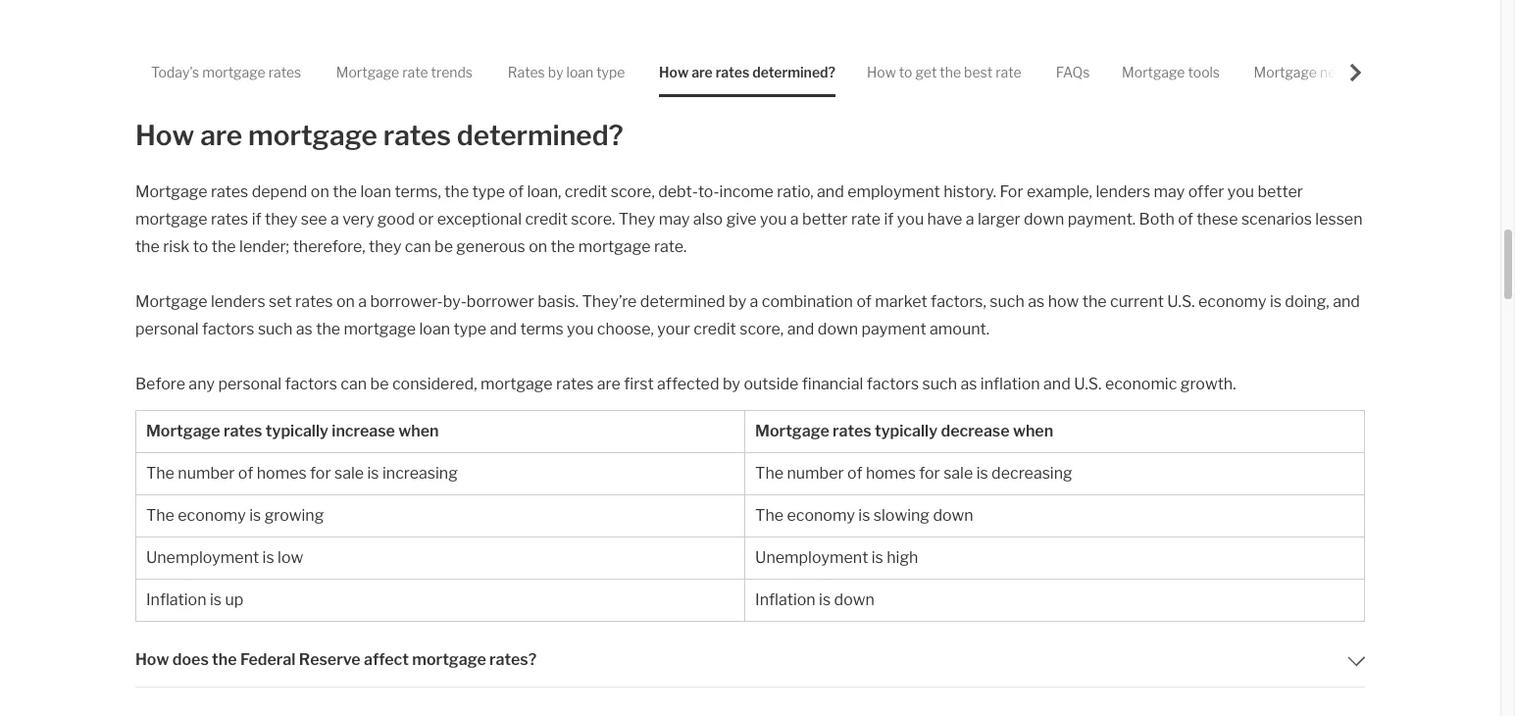 Task type: locate. For each thing, give the bounding box(es) containing it.
for
[[310, 464, 331, 482], [919, 464, 940, 482]]

as left how
[[1028, 292, 1045, 311]]

lender;
[[239, 237, 290, 256]]

november
[[231, 52, 299, 69]]

growing
[[265, 506, 324, 525]]

0 horizontal spatial personal
[[135, 320, 199, 338]]

are inside mortgage rates depend on the loan terms, the type of loan, credit score, debt-to-income ratio, and employment history. for example, lenders may offer you better mortgage rates if they see a very good or exceptional credit score. they may also give you a better rate if you have a larger down payment. both of these scenarios lessen the risk to the lender; therefore, they can be generous on the mortgage rate. mortgage lenders set rates on a borrower-by-borrower basis. they're determined by a combination of market factors, such as how the current u.s. economy is doing, and personal factors such as the mortgage loan type and terms you choose, your credit score, and down payment amount. before any personal factors can be considered, mortgage rates are first affected by outside financial factors such as inflation and u.s. economic growth.
[[597, 374, 621, 393]]

the down "score."
[[551, 237, 575, 256]]

homes
[[257, 464, 307, 482], [866, 464, 916, 482]]

and right doing,
[[1333, 292, 1360, 311]]

typically for increase
[[266, 422, 329, 440]]

be up increase
[[370, 374, 389, 393]]

are
[[692, 64, 713, 80], [200, 119, 242, 152], [597, 374, 621, 393]]

0 vertical spatial loan
[[567, 64, 594, 80]]

2 typically from the left
[[875, 422, 938, 440]]

type down by-
[[454, 320, 487, 338]]

2 when from the left
[[1013, 422, 1054, 440]]

0 vertical spatial personal
[[135, 320, 199, 338]]

1 horizontal spatial if
[[884, 210, 894, 228]]

is left low
[[262, 548, 274, 567]]

economy up unemployment is low
[[178, 506, 246, 525]]

0 vertical spatial can
[[405, 237, 431, 256]]

1 horizontal spatial for
[[919, 464, 940, 482]]

sale down increase
[[334, 464, 364, 482]]

lenders up payment.
[[1096, 182, 1151, 201]]

to-
[[698, 182, 720, 201]]

unemployment for unemployment is low
[[146, 548, 259, 567]]

1 vertical spatial they
[[369, 237, 402, 256]]

1 horizontal spatial typically
[[875, 422, 938, 440]]

0 vertical spatial score,
[[611, 182, 655, 201]]

provided
[[421, 52, 477, 69]]

1 typically from the left
[[266, 422, 329, 440]]

1 horizontal spatial sale
[[944, 464, 973, 482]]

down down example,
[[1024, 210, 1064, 228]]

credit up "score."
[[565, 182, 607, 201]]

1 when from the left
[[399, 422, 439, 440]]

2 horizontal spatial rate
[[996, 64, 1022, 80]]

0 vertical spatial type
[[597, 64, 625, 80]]

inflation for inflation is down
[[755, 590, 816, 609]]

how for how are rates determined?
[[659, 64, 689, 80]]

personal up before
[[135, 320, 199, 338]]

factors up mortgage rates typically increase when
[[285, 374, 337, 393]]

1 horizontal spatial rate
[[851, 210, 881, 228]]

inflation
[[146, 590, 206, 609], [755, 590, 816, 609]]

factors up any
[[202, 320, 254, 338]]

unemployment for unemployment is high
[[755, 548, 868, 567]]

1 horizontal spatial determined?
[[752, 64, 836, 80]]

credit down loan,
[[525, 210, 568, 228]]

loan down by-
[[419, 320, 450, 338]]

0 horizontal spatial homes
[[257, 464, 307, 482]]

data provided by icanbuy | rate details
[[387, 52, 633, 69]]

considered,
[[392, 374, 477, 393]]

1 homes from the left
[[257, 464, 307, 482]]

how left get
[[867, 64, 896, 80]]

0 horizontal spatial unemployment
[[146, 548, 259, 567]]

such
[[990, 292, 1025, 311], [258, 320, 293, 338], [922, 374, 957, 393]]

the up unemployment is low
[[146, 506, 174, 525]]

the for the economy is growing
[[146, 506, 174, 525]]

2 horizontal spatial are
[[692, 64, 713, 80]]

are for rates
[[692, 64, 713, 80]]

to
[[899, 64, 913, 80], [193, 237, 208, 256]]

1 horizontal spatial better
[[1258, 182, 1304, 201]]

0 vertical spatial lenders
[[1096, 182, 1151, 201]]

by-
[[443, 292, 467, 311]]

are left the 'first'
[[597, 374, 621, 393]]

the up unemployment is high
[[755, 506, 784, 525]]

score, down combination
[[740, 320, 784, 338]]

1 horizontal spatial they
[[369, 237, 402, 256]]

0 horizontal spatial better
[[802, 210, 848, 228]]

the right does
[[212, 650, 237, 669]]

typically for decrease
[[875, 422, 938, 440]]

today's
[[151, 64, 199, 80]]

1 horizontal spatial loan
[[419, 320, 450, 338]]

to right risk
[[193, 237, 208, 256]]

financial
[[802, 374, 863, 393]]

1 vertical spatial to
[[193, 237, 208, 256]]

may up rate.
[[659, 210, 690, 228]]

or
[[418, 210, 434, 228]]

typically up the number of homes for sale is decreasing
[[875, 422, 938, 440]]

1 vertical spatial may
[[659, 210, 690, 228]]

by right determined
[[729, 292, 747, 311]]

amount.
[[930, 320, 990, 338]]

be down "exceptional" at the left top
[[435, 237, 453, 256]]

0 horizontal spatial as
[[296, 320, 313, 338]]

rate.
[[654, 237, 687, 256]]

1 horizontal spatial economy
[[787, 506, 855, 525]]

2 horizontal spatial such
[[990, 292, 1025, 311]]

doing,
[[1285, 292, 1330, 311]]

personal right any
[[218, 374, 282, 393]]

icanbuy
[[498, 52, 548, 69]]

sale down the decrease
[[944, 464, 973, 482]]

1 vertical spatial can
[[341, 374, 367, 393]]

inflation left up
[[146, 590, 206, 609]]

lenders left set
[[211, 292, 265, 311]]

exceptional
[[437, 210, 522, 228]]

economy left doing,
[[1199, 292, 1267, 311]]

employment
[[848, 182, 940, 201]]

both
[[1139, 210, 1175, 228]]

0 vertical spatial are
[[692, 64, 713, 80]]

0 horizontal spatial typically
[[266, 422, 329, 440]]

the
[[146, 464, 174, 482], [755, 464, 784, 482], [146, 506, 174, 525], [755, 506, 784, 525]]

the for the number of homes for sale is decreasing
[[755, 464, 784, 482]]

0 horizontal spatial when
[[399, 422, 439, 440]]

trends
[[431, 64, 473, 80]]

economy inside mortgage rates depend on the loan terms, the type of loan, credit score, debt-to-income ratio, and employment history. for example, lenders may offer you better mortgage rates if they see a very good or exceptional credit score. they may also give you a better rate if you have a larger down payment. both of these scenarios lessen the risk to the lender; therefore, they can be generous on the mortgage rate. mortgage lenders set rates on a borrower-by-borrower basis. they're determined by a combination of market factors, such as how the current u.s. economy is doing, and personal factors such as the mortgage loan type and terms you choose, your credit score, and down payment amount. before any personal factors can be considered, mortgage rates are first affected by outside financial factors such as inflation and u.s. economic growth.
[[1199, 292, 1267, 311]]

1 vertical spatial type
[[472, 182, 505, 201]]

you right offer
[[1228, 182, 1255, 201]]

of
[[509, 182, 524, 201], [1178, 210, 1193, 228], [857, 292, 872, 311], [238, 464, 253, 482], [847, 464, 863, 482]]

does
[[172, 650, 209, 669]]

how
[[1048, 292, 1079, 311]]

2 vertical spatial loan
[[419, 320, 450, 338]]

number for the number of homes for sale is decreasing
[[787, 464, 844, 482]]

for down mortgage rates typically decrease when
[[919, 464, 940, 482]]

0 horizontal spatial such
[[258, 320, 293, 338]]

down down combination
[[818, 320, 858, 338]]

1 horizontal spatial unemployment
[[755, 548, 868, 567]]

economy for the economy is slowing down
[[787, 506, 855, 525]]

homes down mortgage rates typically increase when
[[257, 464, 307, 482]]

0 horizontal spatial can
[[341, 374, 367, 393]]

2 vertical spatial type
[[454, 320, 487, 338]]

inflation
[[981, 374, 1040, 393]]

mortgage left tools
[[1122, 64, 1185, 80]]

1 for from the left
[[310, 464, 331, 482]]

rates
[[508, 64, 545, 80]]

mortgage rate trends
[[336, 64, 473, 80]]

may up both
[[1154, 182, 1185, 201]]

they down depend
[[265, 210, 298, 228]]

1 horizontal spatial number
[[787, 464, 844, 482]]

u.s. left economic
[[1074, 374, 1102, 393]]

for for increasing
[[310, 464, 331, 482]]

affected
[[657, 374, 719, 393]]

2 vertical spatial such
[[922, 374, 957, 393]]

1 inflation from the left
[[146, 590, 206, 609]]

loan
[[567, 64, 594, 80], [360, 182, 391, 201], [419, 320, 450, 338]]

credit
[[565, 182, 607, 201], [525, 210, 568, 228], [694, 320, 736, 338]]

1 horizontal spatial when
[[1013, 422, 1054, 440]]

how
[[659, 64, 689, 80], [867, 64, 896, 80], [135, 119, 195, 152], [135, 650, 169, 669]]

details
[[591, 52, 633, 69]]

type up "exceptional" at the left top
[[472, 182, 505, 201]]

for up the growing
[[310, 464, 331, 482]]

u.s.
[[1167, 292, 1195, 311], [1074, 374, 1102, 393]]

mortgage up risk
[[135, 182, 207, 201]]

how does the federal reserve affect mortgage rates?
[[135, 650, 537, 669]]

1 horizontal spatial score,
[[740, 320, 784, 338]]

1 vertical spatial personal
[[218, 374, 282, 393]]

1 horizontal spatial such
[[922, 374, 957, 393]]

0 horizontal spatial inflation
[[146, 590, 206, 609]]

2 vertical spatial credit
[[694, 320, 736, 338]]

such right factors,
[[990, 292, 1025, 311]]

1 horizontal spatial personal
[[218, 374, 282, 393]]

how for how to get the best rate
[[867, 64, 896, 80]]

2 horizontal spatial economy
[[1199, 292, 1267, 311]]

economy up unemployment is high
[[787, 506, 855, 525]]

0 vertical spatial determined?
[[752, 64, 836, 80]]

1 vertical spatial u.s.
[[1074, 374, 1102, 393]]

how are mortgage rates determined?
[[135, 119, 623, 152]]

affect
[[364, 650, 409, 669]]

0 horizontal spatial sale
[[334, 464, 364, 482]]

1 horizontal spatial may
[[1154, 182, 1185, 201]]

0 horizontal spatial may
[[659, 210, 690, 228]]

are down today's mortgage rates link at the left of page
[[200, 119, 242, 152]]

if down employment
[[884, 210, 894, 228]]

loan right the |
[[567, 64, 594, 80]]

better down the ratio,
[[802, 210, 848, 228]]

1 vertical spatial on
[[529, 237, 547, 256]]

mortgage for mortgage tools
[[1122, 64, 1185, 80]]

the up "the economy is growing"
[[146, 464, 174, 482]]

1 unemployment from the left
[[146, 548, 259, 567]]

such down the amount.
[[922, 374, 957, 393]]

0 vertical spatial may
[[1154, 182, 1185, 201]]

0 horizontal spatial are
[[200, 119, 242, 152]]

when up increasing
[[399, 422, 439, 440]]

how for how does the federal reserve affect mortgage rates?
[[135, 650, 169, 669]]

0 vertical spatial be
[[435, 237, 453, 256]]

mortgage
[[202, 64, 265, 80], [248, 119, 378, 152], [135, 210, 207, 228], [579, 237, 651, 256], [344, 320, 416, 338], [481, 374, 553, 393], [412, 650, 486, 669]]

2 vertical spatial are
[[597, 374, 621, 393]]

0 horizontal spatial score,
[[611, 182, 655, 201]]

tools
[[1188, 64, 1220, 80]]

2 inflation from the left
[[755, 590, 816, 609]]

1 vertical spatial determined?
[[457, 119, 623, 152]]

1 number from the left
[[178, 464, 235, 482]]

last updated: november 1, 2023
[[141, 52, 348, 69]]

rate
[[402, 64, 428, 80], [996, 64, 1022, 80], [851, 210, 881, 228]]

as down the therefore,
[[296, 320, 313, 338]]

is left doing,
[[1270, 292, 1282, 311]]

when for mortgage rates typically increase when
[[399, 422, 439, 440]]

a
[[331, 210, 339, 228], [790, 210, 799, 228], [966, 210, 974, 228], [358, 292, 367, 311], [750, 292, 759, 311]]

unemployment up inflation is down
[[755, 548, 868, 567]]

history.
[[944, 182, 997, 201]]

typically
[[266, 422, 329, 440], [875, 422, 938, 440]]

1 if from the left
[[252, 210, 262, 228]]

are right 'details' at the left top of page
[[692, 64, 713, 80]]

today's mortgage rates link
[[151, 47, 301, 97]]

homes up slowing at the right bottom of the page
[[866, 464, 916, 482]]

when up decreasing
[[1013, 422, 1054, 440]]

the left lender;
[[212, 237, 236, 256]]

updated:
[[172, 52, 228, 69]]

mortgage left news
[[1254, 64, 1317, 80]]

2 number from the left
[[787, 464, 844, 482]]

2 horizontal spatial factors
[[867, 374, 919, 393]]

1 vertical spatial better
[[802, 210, 848, 228]]

0 horizontal spatial be
[[370, 374, 389, 393]]

if
[[252, 210, 262, 228], [884, 210, 894, 228]]

can down or on the left top of page
[[405, 237, 431, 256]]

score,
[[611, 182, 655, 201], [740, 320, 784, 338]]

the right how
[[1083, 292, 1107, 311]]

2 unemployment from the left
[[755, 548, 868, 567]]

first
[[624, 374, 654, 393]]

2 homes from the left
[[866, 464, 916, 482]]

1 horizontal spatial homes
[[866, 464, 916, 482]]

how for how are mortgage rates determined?
[[135, 119, 195, 152]]

the down outside
[[755, 464, 784, 482]]

how to get the best rate
[[867, 64, 1022, 80]]

score, up they
[[611, 182, 655, 201]]

1 horizontal spatial are
[[597, 374, 621, 393]]

0 vertical spatial on
[[311, 182, 329, 201]]

1 horizontal spatial to
[[899, 64, 913, 80]]

is
[[1270, 292, 1282, 311], [367, 464, 379, 482], [977, 464, 988, 482], [249, 506, 261, 525], [859, 506, 870, 525], [262, 548, 274, 567], [872, 548, 884, 567], [210, 590, 222, 609], [819, 590, 831, 609]]

and
[[817, 182, 844, 201], [1333, 292, 1360, 311], [490, 320, 517, 338], [787, 320, 814, 338], [1044, 374, 1071, 393]]

typically up the number of homes for sale is increasing
[[266, 422, 329, 440]]

1 horizontal spatial u.s.
[[1167, 292, 1195, 311]]

economy
[[1199, 292, 1267, 311], [178, 506, 246, 525], [787, 506, 855, 525]]

they down good
[[369, 237, 402, 256]]

for for decreasing
[[919, 464, 940, 482]]

0 horizontal spatial they
[[265, 210, 298, 228]]

0 horizontal spatial number
[[178, 464, 235, 482]]

and right the "inflation"
[[1044, 374, 1071, 393]]

1 vertical spatial such
[[258, 320, 293, 338]]

1 horizontal spatial lenders
[[1096, 182, 1151, 201]]

rate
[[558, 52, 588, 69]]

mortgage
[[336, 64, 399, 80], [1122, 64, 1185, 80], [1254, 64, 1317, 80], [135, 182, 207, 201], [135, 292, 207, 311], [146, 422, 220, 440], [755, 422, 830, 440]]

see
[[301, 210, 327, 228]]

rate right best
[[996, 64, 1022, 80]]

1 sale from the left
[[334, 464, 364, 482]]

2 vertical spatial as
[[961, 374, 977, 393]]

inflation is up
[[146, 590, 243, 609]]

better up scenarios
[[1258, 182, 1304, 201]]

1 vertical spatial lenders
[[211, 292, 265, 311]]

by
[[480, 52, 495, 69], [548, 64, 564, 80], [729, 292, 747, 311], [723, 374, 741, 393]]

low
[[278, 548, 303, 567]]

1 horizontal spatial inflation
[[755, 590, 816, 609]]

0 vertical spatial as
[[1028, 292, 1045, 311]]

2 sale from the left
[[944, 464, 973, 482]]

news
[[1320, 64, 1354, 80]]

unemployment up inflation is up
[[146, 548, 259, 567]]

a right the see
[[331, 210, 339, 228]]

how left does
[[135, 650, 169, 669]]

on down the therefore,
[[336, 292, 355, 311]]

faqs link
[[1056, 47, 1090, 97]]

decreasing
[[992, 464, 1073, 482]]

0 horizontal spatial for
[[310, 464, 331, 482]]

mortgage rates depend on the loan terms, the type of loan, credit score, debt-to-income ratio, and employment history. for example, lenders may offer you better mortgage rates if they see a very good or exceptional credit score. they may also give you a better rate if you have a larger down payment. both of these scenarios lessen the risk to the lender; therefore, they can be generous on the mortgage rate. mortgage lenders set rates on a borrower-by-borrower basis. they're determined by a combination of market factors, such as how the current u.s. economy is doing, and personal factors such as the mortgage loan type and terms you choose, your credit score, and down payment amount. before any personal factors can be considered, mortgage rates are first affected by outside financial factors such as inflation and u.s. economic growth.
[[135, 182, 1366, 393]]

mortgage for mortgage rates typically increase when
[[146, 422, 220, 440]]

2023
[[314, 52, 348, 69]]

good
[[377, 210, 415, 228]]

you
[[1228, 182, 1255, 201], [760, 210, 787, 228], [897, 210, 924, 228], [567, 320, 594, 338]]

can
[[405, 237, 431, 256], [341, 374, 367, 393]]

0 horizontal spatial if
[[252, 210, 262, 228]]

rate left trends in the top left of the page
[[402, 64, 428, 80]]

number up the economy is slowing down
[[787, 464, 844, 482]]

1 horizontal spatial on
[[336, 292, 355, 311]]

0 horizontal spatial economy
[[178, 506, 246, 525]]

2 horizontal spatial loan
[[567, 64, 594, 80]]

factors up mortgage rates typically decrease when
[[867, 374, 919, 393]]

1 vertical spatial credit
[[525, 210, 568, 228]]

the up "exceptional" at the left top
[[445, 182, 469, 201]]

the down the therefore,
[[316, 320, 340, 338]]

2 for from the left
[[919, 464, 940, 482]]

on up the see
[[311, 182, 329, 201]]

0 horizontal spatial loan
[[360, 182, 391, 201]]

0 horizontal spatial to
[[193, 237, 208, 256]]

credit right "your"
[[694, 320, 736, 338]]

as
[[1028, 292, 1045, 311], [296, 320, 313, 338], [961, 374, 977, 393]]



Task type: describe. For each thing, give the bounding box(es) containing it.
rate details link
[[558, 52, 633, 69]]

offer
[[1189, 182, 1224, 201]]

is down increase
[[367, 464, 379, 482]]

and down borrower
[[490, 320, 517, 338]]

rate inside mortgage rates depend on the loan terms, the type of loan, credit score, debt-to-income ratio, and employment history. for example, lenders may offer you better mortgage rates if they see a very good or exceptional credit score. they may also give you a better rate if you have a larger down payment. both of these scenarios lessen the risk to the lender; therefore, they can be generous on the mortgage rate. mortgage lenders set rates on a borrower-by-borrower basis. they're determined by a combination of market factors, such as how the current u.s. economy is doing, and personal factors such as the mortgage loan type and terms you choose, your credit score, and down payment amount. before any personal factors can be considered, mortgage rates are first affected by outside financial factors such as inflation and u.s. economic growth.
[[851, 210, 881, 228]]

1,
[[301, 52, 311, 69]]

mortgage down risk
[[135, 292, 207, 311]]

number for the number of homes for sale is increasing
[[178, 464, 235, 482]]

mortgage tools
[[1122, 64, 1220, 80]]

combination
[[762, 292, 853, 311]]

payment.
[[1068, 210, 1136, 228]]

down right slowing at the right bottom of the page
[[933, 506, 974, 525]]

is left high
[[872, 548, 884, 567]]

homes for decreasing
[[866, 464, 916, 482]]

get
[[916, 64, 937, 80]]

also
[[693, 210, 723, 228]]

slowing
[[874, 506, 930, 525]]

the economy is slowing down
[[755, 506, 974, 525]]

any
[[189, 374, 215, 393]]

best
[[964, 64, 993, 80]]

2 horizontal spatial on
[[529, 237, 547, 256]]

you down basis. on the top of page
[[567, 320, 594, 338]]

0 vertical spatial to
[[899, 64, 913, 80]]

0 horizontal spatial determined?
[[457, 119, 623, 152]]

generous
[[456, 237, 526, 256]]

|
[[551, 52, 555, 69]]

they're
[[582, 292, 637, 311]]

0 horizontal spatial u.s.
[[1074, 374, 1102, 393]]

of up "the economy is growing"
[[238, 464, 253, 482]]

how are rates determined? link
[[659, 47, 836, 97]]

data
[[387, 52, 418, 69]]

1 vertical spatial as
[[296, 320, 313, 338]]

0 horizontal spatial on
[[311, 182, 329, 201]]

homes for increasing
[[257, 464, 307, 482]]

mortgage rate trends link
[[336, 47, 473, 97]]

0 horizontal spatial rate
[[402, 64, 428, 80]]

inflation is down
[[755, 590, 875, 609]]

you right "give"
[[760, 210, 787, 228]]

0 vertical spatial credit
[[565, 182, 607, 201]]

the left risk
[[135, 237, 160, 256]]

is down the decrease
[[977, 464, 988, 482]]

the number of homes for sale is decreasing
[[755, 464, 1073, 482]]

loan,
[[527, 182, 561, 201]]

mortgage rates typically decrease when
[[755, 422, 1054, 440]]

rates by loan type
[[508, 64, 625, 80]]

of left the market
[[857, 292, 872, 311]]

sale for increasing
[[334, 464, 364, 482]]

mortgage news link
[[1254, 47, 1354, 97]]

the up very
[[333, 182, 357, 201]]

2 vertical spatial on
[[336, 292, 355, 311]]

you down employment
[[897, 210, 924, 228]]

1 horizontal spatial can
[[405, 237, 431, 256]]

0 vertical spatial such
[[990, 292, 1025, 311]]

the for the economy is slowing down
[[755, 506, 784, 525]]

to inside mortgage rates depend on the loan terms, the type of loan, credit score, debt-to-income ratio, and employment history. for example, lenders may offer you better mortgage rates if they see a very good or exceptional credit score. they may also give you a better rate if you have a larger down payment. both of these scenarios lessen the risk to the lender; therefore, they can be generous on the mortgage rate. mortgage lenders set rates on a borrower-by-borrower basis. they're determined by a combination of market factors, such as how the current u.s. economy is doing, and personal factors such as the mortgage loan type and terms you choose, your credit score, and down payment amount. before any personal factors can be considered, mortgage rates are first affected by outside financial factors such as inflation and u.s. economic growth.
[[193, 237, 208, 256]]

a down the ratio,
[[790, 210, 799, 228]]

increasing
[[382, 464, 458, 482]]

mortgage news
[[1254, 64, 1354, 80]]

unemployment is low
[[146, 548, 303, 567]]

mortgage rates typically increase when
[[146, 422, 439, 440]]

is down unemployment is high
[[819, 590, 831, 609]]

for
[[1000, 182, 1024, 201]]

rates by loan type link
[[508, 47, 625, 97]]

0 horizontal spatial factors
[[202, 320, 254, 338]]

outside
[[744, 374, 799, 393]]

1 vertical spatial be
[[370, 374, 389, 393]]

set
[[269, 292, 292, 311]]

scenarios
[[1242, 210, 1312, 228]]

economy for the economy is growing
[[178, 506, 246, 525]]

give
[[726, 210, 757, 228]]

example,
[[1027, 182, 1093, 201]]

last
[[141, 52, 169, 69]]

of right both
[[1178, 210, 1193, 228]]

down down unemployment is high
[[834, 590, 875, 609]]

0 horizontal spatial lenders
[[211, 292, 265, 311]]

sale for decreasing
[[944, 464, 973, 482]]

faqs
[[1056, 64, 1090, 80]]

up
[[225, 590, 243, 609]]

high
[[887, 548, 918, 567]]

of up the economy is slowing down
[[847, 464, 863, 482]]

depend
[[252, 182, 307, 201]]

mortgage tools link
[[1122, 47, 1220, 97]]

0 vertical spatial they
[[265, 210, 298, 228]]

and down combination
[[787, 320, 814, 338]]

mortgage for mortgage rate trends
[[336, 64, 399, 80]]

mortgage for mortgage rates typically decrease when
[[755, 422, 830, 440]]

is left up
[[210, 590, 222, 609]]

the right get
[[940, 64, 961, 80]]

lessen
[[1316, 210, 1363, 228]]

by left outside
[[723, 374, 741, 393]]

1 vertical spatial loan
[[360, 182, 391, 201]]

these
[[1197, 210, 1238, 228]]

market
[[875, 292, 928, 311]]

2 if from the left
[[884, 210, 894, 228]]

ratio,
[[777, 182, 814, 201]]

your
[[658, 320, 690, 338]]

current
[[1110, 292, 1164, 311]]

risk
[[163, 237, 190, 256]]

2 horizontal spatial as
[[1028, 292, 1045, 311]]

federal
[[240, 650, 296, 669]]

the number of homes for sale is increasing
[[146, 464, 458, 482]]

very
[[343, 210, 374, 228]]

is inside mortgage rates depend on the loan terms, the type of loan, credit score, debt-to-income ratio, and employment history. for example, lenders may offer you better mortgage rates if they see a very good or exceptional credit score. they may also give you a better rate if you have a larger down payment. both of these scenarios lessen the risk to the lender; therefore, they can be generous on the mortgage rate. mortgage lenders set rates on a borrower-by-borrower basis. they're determined by a combination of market factors, such as how the current u.s. economy is doing, and personal factors such as the mortgage loan type and terms you choose, your credit score, and down payment amount. before any personal factors can be considered, mortgage rates are first affected by outside financial factors such as inflation and u.s. economic growth.
[[1270, 292, 1282, 311]]

decrease
[[941, 422, 1010, 440]]

before
[[135, 374, 185, 393]]

a left combination
[[750, 292, 759, 311]]

is left the growing
[[249, 506, 261, 525]]

how are rates determined?
[[659, 64, 836, 80]]

debt-
[[658, 182, 698, 201]]

rates?
[[490, 650, 537, 669]]

a right the have
[[966, 210, 974, 228]]

reserve
[[299, 650, 361, 669]]

today's mortgage rates
[[151, 64, 301, 80]]

mortgage for mortgage rates depend on the loan terms, the type of loan, credit score, debt-to-income ratio, and employment history. for example, lenders may offer you better mortgage rates if they see a very good or exceptional credit score. they may also give you a better rate if you have a larger down payment. both of these scenarios lessen the risk to the lender; therefore, they can be generous on the mortgage rate. mortgage lenders set rates on a borrower-by-borrower basis. they're determined by a combination of market factors, such as how the current u.s. economy is doing, and personal factors such as the mortgage loan type and terms you choose, your credit score, and down payment amount. before any personal factors can be considered, mortgage rates are first affected by outside financial factors such as inflation and u.s. economic growth.
[[135, 182, 207, 201]]

are for mortgage
[[200, 119, 242, 152]]

when for mortgage rates typically decrease when
[[1013, 422, 1054, 440]]

1 horizontal spatial be
[[435, 237, 453, 256]]

is left slowing at the right bottom of the page
[[859, 506, 870, 525]]

1 horizontal spatial factors
[[285, 374, 337, 393]]

1 vertical spatial score,
[[740, 320, 784, 338]]

of left loan,
[[509, 182, 524, 201]]

basis.
[[538, 292, 579, 311]]

factors,
[[931, 292, 987, 311]]

by left icanbuy on the top left of page
[[480, 52, 495, 69]]

the economy is growing
[[146, 506, 324, 525]]

terms,
[[395, 182, 441, 201]]

and right the ratio,
[[817, 182, 844, 201]]

income
[[720, 182, 774, 201]]

next image
[[1348, 63, 1365, 81]]

1 horizontal spatial as
[[961, 374, 977, 393]]

larger
[[978, 210, 1021, 228]]

terms
[[520, 320, 564, 338]]

mortgage for mortgage news
[[1254, 64, 1317, 80]]

the for the number of homes for sale is increasing
[[146, 464, 174, 482]]

a left borrower-
[[358, 292, 367, 311]]

0 vertical spatial better
[[1258, 182, 1304, 201]]

economic
[[1105, 374, 1177, 393]]

borrower
[[467, 292, 534, 311]]

by right rates
[[548, 64, 564, 80]]

inflation for inflation is up
[[146, 590, 206, 609]]

0 vertical spatial u.s.
[[1167, 292, 1195, 311]]



Task type: vqa. For each thing, say whether or not it's contained in the screenshot.
the FOR associated with FOR RENT
no



